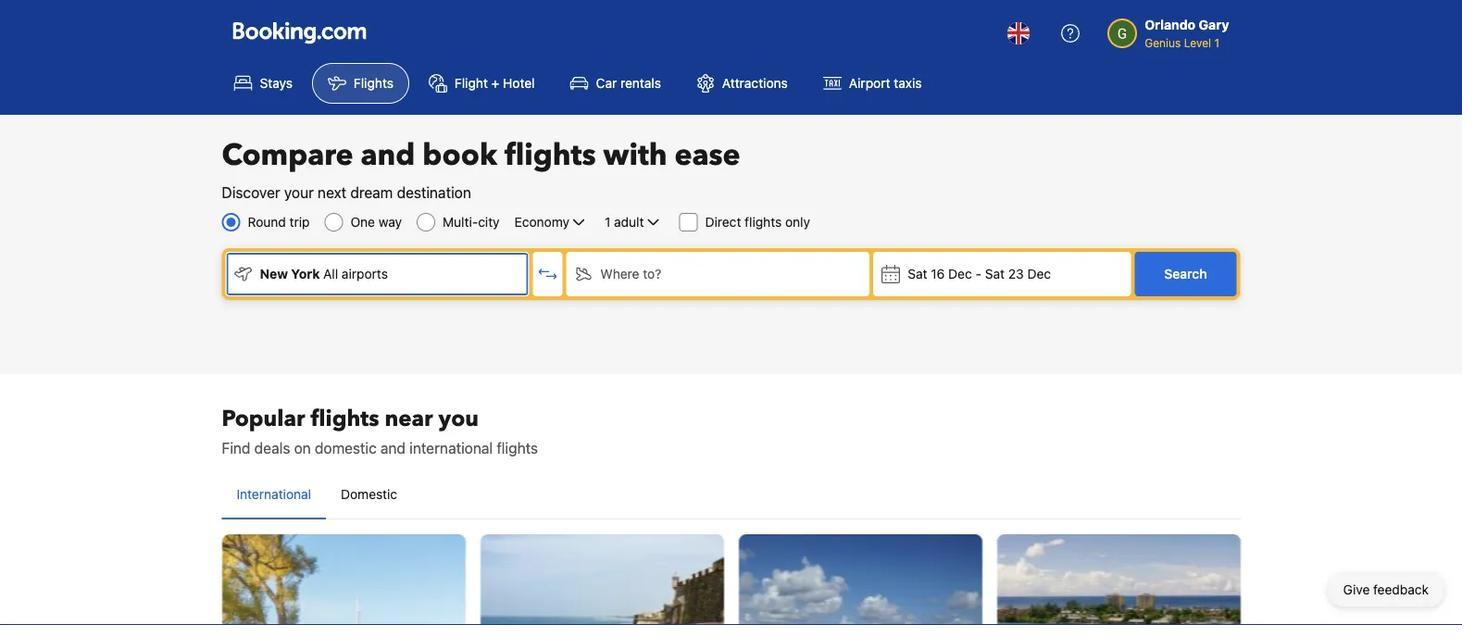 Task type: locate. For each thing, give the bounding box(es) containing it.
airport
[[849, 75, 890, 91]]

to?
[[643, 266, 661, 282]]

1 dec from the left
[[948, 266, 972, 282]]

domestic button
[[326, 470, 412, 519]]

dec left -
[[948, 266, 972, 282]]

round trip
[[248, 214, 310, 230]]

economy
[[515, 214, 569, 230]]

-
[[976, 266, 982, 282]]

1 vertical spatial 1
[[605, 214, 611, 230]]

flights right international
[[497, 439, 538, 457]]

where to?
[[600, 266, 661, 282]]

give feedback button
[[1329, 573, 1444, 607]]

booking.com logo image
[[233, 22, 366, 44], [233, 22, 366, 44]]

1 horizontal spatial dec
[[1027, 266, 1051, 282]]

0 horizontal spatial sat
[[908, 266, 927, 282]]

0 horizontal spatial 1
[[605, 214, 611, 230]]

16
[[931, 266, 945, 282]]

search button
[[1135, 252, 1237, 296]]

1 left adult
[[605, 214, 611, 230]]

and
[[361, 135, 415, 175], [381, 439, 406, 457]]

with
[[603, 135, 667, 175]]

sat 16 dec - sat 23 dec button
[[873, 252, 1131, 296]]

you
[[439, 403, 479, 434]]

1 down gary
[[1214, 36, 1220, 49]]

dec right the 23
[[1027, 266, 1051, 282]]

book
[[423, 135, 497, 175]]

hotel
[[503, 75, 535, 91]]

orlando
[[1145, 17, 1196, 32]]

0 horizontal spatial dec
[[948, 266, 972, 282]]

gary
[[1199, 17, 1229, 32]]

tab list containing international
[[222, 470, 1240, 520]]

direct
[[705, 214, 741, 230]]

1 inside popup button
[[605, 214, 611, 230]]

1 sat from the left
[[908, 266, 927, 282]]

1
[[1214, 36, 1220, 49], [605, 214, 611, 230]]

tab list
[[222, 470, 1240, 520]]

popular flights near you find deals on domestic and international flights
[[222, 403, 538, 457]]

international
[[237, 487, 311, 502]]

international button
[[222, 470, 326, 519]]

taxis
[[894, 75, 922, 91]]

flights left only
[[745, 214, 782, 230]]

sat left 16
[[908, 266, 927, 282]]

orlando gary genius level 1
[[1145, 17, 1229, 49]]

trip
[[290, 214, 310, 230]]

dec
[[948, 266, 972, 282], [1027, 266, 1051, 282]]

where
[[600, 266, 639, 282]]

and inside compare and book flights with ease discover your next dream destination
[[361, 135, 415, 175]]

1 adult button
[[603, 211, 664, 233]]

flights
[[505, 135, 596, 175], [745, 214, 782, 230], [311, 403, 379, 434], [497, 439, 538, 457]]

1 adult
[[605, 214, 644, 230]]

flights inside compare and book flights with ease discover your next dream destination
[[505, 135, 596, 175]]

sat
[[908, 266, 927, 282], [985, 266, 1005, 282]]

next
[[318, 184, 346, 201]]

new york all airports
[[260, 266, 388, 282]]

search
[[1164, 266, 1207, 282]]

0 vertical spatial and
[[361, 135, 415, 175]]

0 vertical spatial 1
[[1214, 36, 1220, 49]]

1 horizontal spatial sat
[[985, 266, 1005, 282]]

car rentals
[[596, 75, 661, 91]]

1 horizontal spatial 1
[[1214, 36, 1220, 49]]

car
[[596, 75, 617, 91]]

city
[[478, 214, 500, 230]]

deals
[[254, 439, 290, 457]]

flights up economy in the top left of the page
[[505, 135, 596, 175]]

sat right -
[[985, 266, 1005, 282]]

multi-city
[[443, 214, 500, 230]]

where to? button
[[566, 252, 870, 296]]

and down the near
[[381, 439, 406, 457]]

1 vertical spatial and
[[381, 439, 406, 457]]

and up the dream at top
[[361, 135, 415, 175]]

airports
[[342, 266, 388, 282]]



Task type: describe. For each thing, give the bounding box(es) containing it.
only
[[785, 214, 810, 230]]

on
[[294, 439, 311, 457]]

2 dec from the left
[[1027, 266, 1051, 282]]

one way
[[350, 214, 402, 230]]

1 inside orlando gary genius level 1
[[1214, 36, 1220, 49]]

compare and book flights with ease discover your next dream destination
[[222, 135, 741, 201]]

flights
[[354, 75, 393, 91]]

round
[[248, 214, 286, 230]]

flight + hotel link
[[413, 63, 551, 104]]

dream
[[350, 184, 393, 201]]

level
[[1184, 36, 1211, 49]]

ease
[[675, 135, 741, 175]]

way
[[379, 214, 402, 230]]

flight + hotel
[[455, 75, 535, 91]]

stays link
[[218, 63, 308, 104]]

car rentals link
[[554, 63, 677, 104]]

multi-
[[443, 214, 478, 230]]

flights up domestic
[[311, 403, 379, 434]]

new
[[260, 266, 288, 282]]

give
[[1343, 582, 1370, 597]]

direct flights only
[[705, 214, 810, 230]]

flight
[[455, 75, 488, 91]]

compare
[[222, 135, 353, 175]]

attractions link
[[681, 63, 804, 104]]

destination
[[397, 184, 471, 201]]

near
[[385, 403, 433, 434]]

and inside popular flights near you find deals on domestic and international flights
[[381, 439, 406, 457]]

airport taxis
[[849, 75, 922, 91]]

one
[[350, 214, 375, 230]]

flights link
[[312, 63, 409, 104]]

sat 16 dec - sat 23 dec
[[908, 266, 1051, 282]]

domestic
[[341, 487, 397, 502]]

attractions
[[722, 75, 788, 91]]

your
[[284, 184, 314, 201]]

airport taxis link
[[807, 63, 938, 104]]

popular
[[222, 403, 305, 434]]

+
[[491, 75, 499, 91]]

adult
[[614, 214, 644, 230]]

genius
[[1145, 36, 1181, 49]]

york
[[291, 266, 320, 282]]

all
[[323, 266, 338, 282]]

discover
[[222, 184, 280, 201]]

2 sat from the left
[[985, 266, 1005, 282]]

rentals
[[620, 75, 661, 91]]

give feedback
[[1343, 582, 1429, 597]]

domestic
[[315, 439, 377, 457]]

feedback
[[1373, 582, 1429, 597]]

stays
[[260, 75, 293, 91]]

23
[[1008, 266, 1024, 282]]

international
[[409, 439, 493, 457]]

find
[[222, 439, 251, 457]]



Task type: vqa. For each thing, say whether or not it's contained in the screenshot.
price
no



